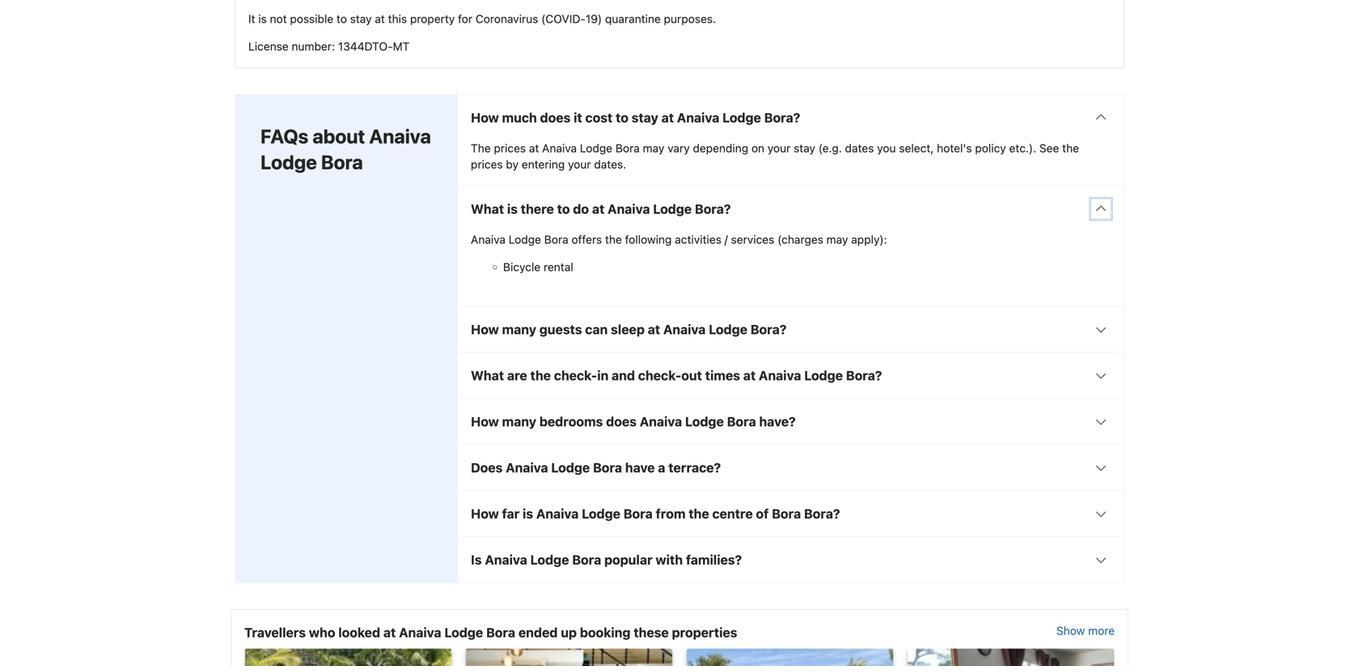 Task type: describe. For each thing, give the bounding box(es) containing it.
anaiva inside is anaiva lodge bora popular with families? dropdown button
[[485, 552, 527, 568]]

0 vertical spatial prices
[[494, 141, 526, 155]]

from
[[656, 506, 686, 522]]

19)
[[586, 12, 602, 25]]

for
[[458, 12, 472, 25]]

have
[[625, 460, 655, 476]]

bora right of
[[772, 506, 801, 522]]

bicycle
[[503, 260, 541, 274]]

anaiva right the looked
[[399, 625, 441, 641]]

is anaiva lodge bora popular with families?
[[471, 552, 742, 568]]

is anaiva lodge bora popular with families? button
[[458, 537, 1124, 583]]

does inside 'dropdown button'
[[606, 414, 637, 429]]

following
[[625, 233, 672, 246]]

bora up rental
[[544, 233, 568, 246]]

anaiva inside the how much does it cost to stay at anaiva lodge bora? dropdown button
[[677, 110, 719, 125]]

on
[[751, 141, 764, 155]]

bedrooms
[[539, 414, 603, 429]]

how many guests can sleep at anaiva lodge bora? button
[[458, 307, 1124, 352]]

offers
[[572, 233, 602, 246]]

it is not possible to stay at this property for coronavirus (covid-19) quarantine purposes.
[[248, 12, 716, 25]]

(e.g.
[[818, 141, 842, 155]]

who
[[309, 625, 335, 641]]

lodge inside how many bedrooms does anaiva lodge bora have? 'dropdown button'
[[685, 414, 724, 429]]

not
[[270, 12, 287, 25]]

times
[[705, 368, 740, 383]]

how many bedrooms does anaiva lodge bora have? button
[[458, 399, 1124, 444]]

is for what
[[507, 201, 518, 217]]

lodge inside what are the check-in and check-out times at anaiva lodge bora? dropdown button
[[804, 368, 843, 383]]

out
[[681, 368, 702, 383]]

how many guests can sleep at anaiva lodge bora?
[[471, 322, 787, 337]]

how far is anaiva lodge bora from the centre of bora bora? button
[[458, 491, 1124, 537]]

at right do
[[592, 201, 605, 217]]

is inside how far is anaiva lodge bora from the centre of bora bora? dropdown button
[[523, 506, 533, 522]]

policy
[[975, 141, 1006, 155]]

possible
[[290, 12, 333, 25]]

lodge inside how many guests can sleep at anaiva lodge bora? dropdown button
[[709, 322, 747, 337]]

more
[[1088, 624, 1115, 638]]

how for how far is anaiva lodge bora from the centre of bora bora?
[[471, 506, 499, 522]]

how much does it cost to stay at anaiva lodge bora? button
[[458, 95, 1124, 140]]

2 check- from the left
[[638, 368, 681, 383]]

the prices at anaiva lodge bora may vary depending on your stay (e.g. dates you select, hotel's policy etc.). see the prices by entering your dates.
[[471, 141, 1079, 171]]

how much does it cost to stay at anaiva lodge bora?
[[471, 110, 800, 125]]

rental
[[544, 260, 573, 274]]

see
[[1039, 141, 1059, 155]]

at inside the prices at anaiva lodge bora may vary depending on your stay (e.g. dates you select, hotel's policy etc.). see the prices by entering your dates.
[[529, 141, 539, 155]]

popular
[[604, 552, 653, 568]]

show more
[[1056, 624, 1115, 638]]

hotel's
[[937, 141, 972, 155]]

0 vertical spatial stay
[[350, 12, 372, 25]]

purposes.
[[664, 12, 716, 25]]

terrace?
[[668, 460, 721, 476]]

lodge inside the does anaiva lodge bora have a terrace? dropdown button
[[551, 460, 590, 476]]

vary
[[668, 141, 690, 155]]

cost
[[585, 110, 613, 125]]

it
[[248, 12, 255, 25]]

ended
[[518, 625, 558, 641]]

centre
[[712, 506, 753, 522]]

bicycle rental
[[503, 260, 573, 274]]

license number: 1344dto-mt
[[248, 40, 410, 53]]

lodge inside is anaiva lodge bora popular with families? dropdown button
[[530, 552, 569, 568]]

etc.).
[[1009, 141, 1036, 155]]

many for guests
[[502, 322, 536, 337]]

faqs
[[260, 125, 308, 148]]

the right offers
[[605, 233, 622, 246]]

faqs about anaiva lodge bora
[[260, 125, 431, 173]]

anaiva lodge bora offers the following activities / services (charges may apply):
[[471, 233, 887, 246]]

what is there to do at anaiva lodge bora? button
[[458, 186, 1124, 232]]

have?
[[759, 414, 796, 429]]

0 horizontal spatial your
[[568, 158, 591, 171]]

lodge inside what is there to do at anaiva lodge bora? dropdown button
[[653, 201, 692, 217]]

does
[[471, 460, 503, 476]]

anaiva inside faqs about anaiva lodge bora
[[369, 125, 431, 148]]

can
[[585, 322, 608, 337]]

lodge inside how far is anaiva lodge bora from the centre of bora bora? dropdown button
[[582, 506, 620, 522]]

anaiva inside how many guests can sleep at anaiva lodge bora? dropdown button
[[663, 322, 706, 337]]

services
[[731, 233, 774, 246]]

1 horizontal spatial your
[[768, 141, 791, 155]]

may inside the prices at anaiva lodge bora may vary depending on your stay (e.g. dates you select, hotel's policy etc.). see the prices by entering your dates.
[[643, 141, 664, 155]]

how far is anaiva lodge bora from the centre of bora bora?
[[471, 506, 840, 522]]

property
[[410, 12, 455, 25]]

select,
[[899, 141, 934, 155]]

0 horizontal spatial to
[[337, 12, 347, 25]]



Task type: locate. For each thing, give the bounding box(es) containing it.
may left apply):
[[826, 233, 848, 246]]

show
[[1056, 624, 1085, 638]]

properties
[[672, 625, 737, 641]]

to left do
[[557, 201, 570, 217]]

0 vertical spatial is
[[258, 12, 267, 25]]

1344dto-
[[338, 40, 393, 53]]

the
[[471, 141, 491, 155]]

to right cost
[[616, 110, 628, 125]]

what left there in the left top of the page
[[471, 201, 504, 217]]

at
[[375, 12, 385, 25], [661, 110, 674, 125], [529, 141, 539, 155], [592, 201, 605, 217], [648, 322, 660, 337], [743, 368, 756, 383], [383, 625, 396, 641]]

bora down about
[[321, 151, 363, 173]]

what is there to do at anaiva lodge bora?
[[471, 201, 731, 217]]

1 vertical spatial does
[[606, 414, 637, 429]]

at right times
[[743, 368, 756, 383]]

and
[[612, 368, 635, 383]]

anaiva up entering on the left
[[542, 141, 577, 155]]

2 horizontal spatial to
[[616, 110, 628, 125]]

is inside what is there to do at anaiva lodge bora? dropdown button
[[507, 201, 518, 217]]

by
[[506, 158, 519, 171]]

how for how many bedrooms does anaiva lodge bora have?
[[471, 414, 499, 429]]

travellers
[[244, 625, 306, 641]]

at left this
[[375, 12, 385, 25]]

stay up 1344dto-
[[350, 12, 372, 25]]

how up 'does'
[[471, 414, 499, 429]]

sleep
[[611, 322, 645, 337]]

anaiva inside what is there to do at anaiva lodge bora? dropdown button
[[608, 201, 650, 217]]

1 horizontal spatial may
[[826, 233, 848, 246]]

2 many from the top
[[502, 414, 536, 429]]

you
[[877, 141, 896, 155]]

does left it
[[540, 110, 571, 125]]

1 vertical spatial your
[[568, 158, 591, 171]]

to inside dropdown button
[[616, 110, 628, 125]]

up
[[561, 625, 577, 641]]

1 horizontal spatial does
[[606, 414, 637, 429]]

travellers who looked at anaiva lodge bora ended up booking these properties
[[244, 625, 737, 641]]

your
[[768, 141, 791, 155], [568, 158, 591, 171]]

do
[[573, 201, 589, 217]]

0 vertical spatial your
[[768, 141, 791, 155]]

many down are
[[502, 414, 536, 429]]

what inside dropdown button
[[471, 201, 504, 217]]

lodge down is
[[444, 625, 483, 641]]

many left guests
[[502, 322, 536, 337]]

1 vertical spatial stay
[[632, 110, 658, 125]]

0 vertical spatial to
[[337, 12, 347, 25]]

bora left have
[[593, 460, 622, 476]]

bora left the from
[[624, 506, 653, 522]]

lodge up terrace?
[[685, 414, 724, 429]]

lodge down does anaiva lodge bora have a terrace?
[[582, 506, 620, 522]]

anaiva
[[677, 110, 719, 125], [369, 125, 431, 148], [542, 141, 577, 155], [608, 201, 650, 217], [471, 233, 506, 246], [663, 322, 706, 337], [759, 368, 801, 383], [640, 414, 682, 429], [506, 460, 548, 476], [536, 506, 579, 522], [485, 552, 527, 568], [399, 625, 441, 641]]

4 how from the top
[[471, 506, 499, 522]]

your right on
[[768, 141, 791, 155]]

1 how from the top
[[471, 110, 499, 125]]

stay inside dropdown button
[[632, 110, 658, 125]]

what inside dropdown button
[[471, 368, 504, 383]]

dates.
[[594, 158, 626, 171]]

is right far
[[523, 506, 533, 522]]

lodge up on
[[722, 110, 761, 125]]

/
[[725, 233, 728, 246]]

(charges
[[777, 233, 823, 246]]

at up vary
[[661, 110, 674, 125]]

prices down the
[[471, 158, 503, 171]]

to inside dropdown button
[[557, 201, 570, 217]]

bora inside the prices at anaiva lodge bora may vary depending on your stay (e.g. dates you select, hotel's policy etc.). see the prices by entering your dates.
[[616, 141, 640, 155]]

much
[[502, 110, 537, 125]]

how for how much does it cost to stay at anaiva lodge bora?
[[471, 110, 499, 125]]

anaiva up bicycle on the top
[[471, 233, 506, 246]]

bora inside is anaiva lodge bora popular with families? dropdown button
[[572, 552, 601, 568]]

what are the check-in and check-out times at anaiva lodge bora?
[[471, 368, 882, 383]]

1 horizontal spatial check-
[[638, 368, 681, 383]]

what for what is there to do at anaiva lodge bora?
[[471, 201, 504, 217]]

the right are
[[530, 368, 551, 383]]

1 check- from the left
[[554, 368, 597, 383]]

check- right and on the left of page
[[638, 368, 681, 383]]

anaiva right about
[[369, 125, 431, 148]]

0 horizontal spatial does
[[540, 110, 571, 125]]

2 what from the top
[[471, 368, 504, 383]]

may
[[643, 141, 664, 155], [826, 233, 848, 246]]

check- up bedrooms
[[554, 368, 597, 383]]

bora inside the does anaiva lodge bora have a terrace? dropdown button
[[593, 460, 622, 476]]

activities
[[675, 233, 721, 246]]

bora inside faqs about anaiva lodge bora
[[321, 151, 363, 173]]

0 vertical spatial may
[[643, 141, 664, 155]]

stay left (e.g.
[[794, 141, 815, 155]]

1 vertical spatial prices
[[471, 158, 503, 171]]

lodge inside the prices at anaiva lodge bora may vary depending on your stay (e.g. dates you select, hotel's policy etc.). see the prices by entering your dates.
[[580, 141, 612, 155]]

0 horizontal spatial may
[[643, 141, 664, 155]]

many for bedrooms
[[502, 414, 536, 429]]

show more link
[[1056, 623, 1115, 643]]

lodge inside faqs about anaiva lodge bora
[[260, 151, 317, 173]]

how left guests
[[471, 322, 499, 337]]

0 vertical spatial what
[[471, 201, 504, 217]]

what for what are the check-in and check-out times at anaiva lodge bora?
[[471, 368, 504, 383]]

apply):
[[851, 233, 887, 246]]

anaiva right 'does'
[[506, 460, 548, 476]]

your left dates.
[[568, 158, 591, 171]]

the right the from
[[689, 506, 709, 522]]

accordion control element
[[457, 94, 1124, 584]]

to right possible on the left of the page
[[337, 12, 347, 25]]

a
[[658, 460, 665, 476]]

0 horizontal spatial stay
[[350, 12, 372, 25]]

does anaiva lodge bora have a terrace? button
[[458, 445, 1124, 491]]

anaiva up out
[[663, 322, 706, 337]]

how
[[471, 110, 499, 125], [471, 322, 499, 337], [471, 414, 499, 429], [471, 506, 499, 522]]

lodge up bicycle on the top
[[509, 233, 541, 246]]

is for it
[[258, 12, 267, 25]]

2 horizontal spatial stay
[[794, 141, 815, 155]]

how inside 'dropdown button'
[[471, 414, 499, 429]]

how left far
[[471, 506, 499, 522]]

lodge up dates.
[[580, 141, 612, 155]]

anaiva right far
[[536, 506, 579, 522]]

lodge down bedrooms
[[551, 460, 590, 476]]

how up the
[[471, 110, 499, 125]]

stay right cost
[[632, 110, 658, 125]]

what left are
[[471, 368, 504, 383]]

this
[[388, 12, 407, 25]]

is left there in the left top of the page
[[507, 201, 518, 217]]

license
[[248, 40, 289, 53]]

of
[[756, 506, 769, 522]]

families?
[[686, 552, 742, 568]]

bora left popular
[[572, 552, 601, 568]]

0 horizontal spatial is
[[258, 12, 267, 25]]

dates
[[845, 141, 874, 155]]

anaiva up vary
[[677, 110, 719, 125]]

looked
[[338, 625, 380, 641]]

what are the check-in and check-out times at anaiva lodge bora? button
[[458, 353, 1124, 398]]

how for how many guests can sleep at anaiva lodge bora?
[[471, 322, 499, 337]]

2 vertical spatial stay
[[794, 141, 815, 155]]

are
[[507, 368, 527, 383]]

does down and on the left of page
[[606, 414, 637, 429]]

many inside 'dropdown button'
[[502, 414, 536, 429]]

0 vertical spatial does
[[540, 110, 571, 125]]

lodge down faqs at the top left of the page
[[260, 151, 317, 173]]

number:
[[292, 40, 335, 53]]

the right see
[[1062, 141, 1079, 155]]

the inside the prices at anaiva lodge bora may vary depending on your stay (e.g. dates you select, hotel's policy etc.). see the prices by entering your dates.
[[1062, 141, 1079, 155]]

is
[[471, 552, 482, 568]]

bora left ended
[[486, 625, 515, 641]]

bora up dates.
[[616, 141, 640, 155]]

1 vertical spatial many
[[502, 414, 536, 429]]

lodge up times
[[709, 322, 747, 337]]

1 vertical spatial may
[[826, 233, 848, 246]]

anaiva up have?
[[759, 368, 801, 383]]

anaiva inside what are the check-in and check-out times at anaiva lodge bora? dropdown button
[[759, 368, 801, 383]]

far
[[502, 506, 520, 522]]

how inside dropdown button
[[471, 322, 499, 337]]

coronavirus
[[476, 12, 538, 25]]

1 vertical spatial to
[[616, 110, 628, 125]]

1 many from the top
[[502, 322, 536, 337]]

at right the looked
[[383, 625, 396, 641]]

booking
[[580, 625, 631, 641]]

bora left have?
[[727, 414, 756, 429]]

lodge up how many bedrooms does anaiva lodge bora have? 'dropdown button' at the bottom of page
[[804, 368, 843, 383]]

0 horizontal spatial check-
[[554, 368, 597, 383]]

bora inside how many bedrooms does anaiva lodge bora have? 'dropdown button'
[[727, 414, 756, 429]]

there
[[521, 201, 554, 217]]

anaiva inside the prices at anaiva lodge bora may vary depending on your stay (e.g. dates you select, hotel's policy etc.). see the prices by entering your dates.
[[542, 141, 577, 155]]

mt
[[393, 40, 410, 53]]

1 vertical spatial what
[[471, 368, 504, 383]]

how many bedrooms does anaiva lodge bora have?
[[471, 414, 796, 429]]

anaiva inside how far is anaiva lodge bora from the centre of bora bora? dropdown button
[[536, 506, 579, 522]]

lodge
[[722, 110, 761, 125], [580, 141, 612, 155], [260, 151, 317, 173], [653, 201, 692, 217], [509, 233, 541, 246], [709, 322, 747, 337], [804, 368, 843, 383], [685, 414, 724, 429], [551, 460, 590, 476], [582, 506, 620, 522], [530, 552, 569, 568], [444, 625, 483, 641]]

2 horizontal spatial is
[[523, 506, 533, 522]]

is
[[258, 12, 267, 25], [507, 201, 518, 217], [523, 506, 533, 522]]

1 what from the top
[[471, 201, 504, 217]]

at right sleep
[[648, 322, 660, 337]]

may left vary
[[643, 141, 664, 155]]

check-
[[554, 368, 597, 383], [638, 368, 681, 383]]

3 how from the top
[[471, 414, 499, 429]]

does inside dropdown button
[[540, 110, 571, 125]]

1 vertical spatial is
[[507, 201, 518, 217]]

lodge right is
[[530, 552, 569, 568]]

1 horizontal spatial stay
[[632, 110, 658, 125]]

it
[[574, 110, 582, 125]]

2 vertical spatial to
[[557, 201, 570, 217]]

these
[[634, 625, 669, 641]]

0 vertical spatial many
[[502, 322, 536, 337]]

1 horizontal spatial to
[[557, 201, 570, 217]]

entering
[[522, 158, 565, 171]]

prices up by
[[494, 141, 526, 155]]

2 vertical spatial is
[[523, 506, 533, 522]]

about
[[312, 125, 365, 148]]

2 how from the top
[[471, 322, 499, 337]]

is right it
[[258, 12, 267, 25]]

anaiva up a
[[640, 414, 682, 429]]

guests
[[539, 322, 582, 337]]

with
[[656, 552, 683, 568]]

stay inside the prices at anaiva lodge bora may vary depending on your stay (e.g. dates you select, hotel's policy etc.). see the prices by entering your dates.
[[794, 141, 815, 155]]

anaiva right is
[[485, 552, 527, 568]]

(covid-
[[541, 12, 586, 25]]

lodge inside the how much does it cost to stay at anaiva lodge bora? dropdown button
[[722, 110, 761, 125]]

in
[[597, 368, 609, 383]]

the
[[1062, 141, 1079, 155], [605, 233, 622, 246], [530, 368, 551, 383], [689, 506, 709, 522]]

anaiva up following in the left of the page
[[608, 201, 650, 217]]

many inside dropdown button
[[502, 322, 536, 337]]

depending
[[693, 141, 748, 155]]

does anaiva lodge bora have a terrace?
[[471, 460, 721, 476]]

1 horizontal spatial is
[[507, 201, 518, 217]]

anaiva inside the does anaiva lodge bora have a terrace? dropdown button
[[506, 460, 548, 476]]

quarantine
[[605, 12, 661, 25]]

anaiva inside how many bedrooms does anaiva lodge bora have? 'dropdown button'
[[640, 414, 682, 429]]

lodge up anaiva lodge bora offers the following activities / services (charges may apply):
[[653, 201, 692, 217]]

does
[[540, 110, 571, 125], [606, 414, 637, 429]]

at up entering on the left
[[529, 141, 539, 155]]



Task type: vqa. For each thing, say whether or not it's contained in the screenshot.
mi related to Los Angeles County Arboretum and Botanical Gardens
no



